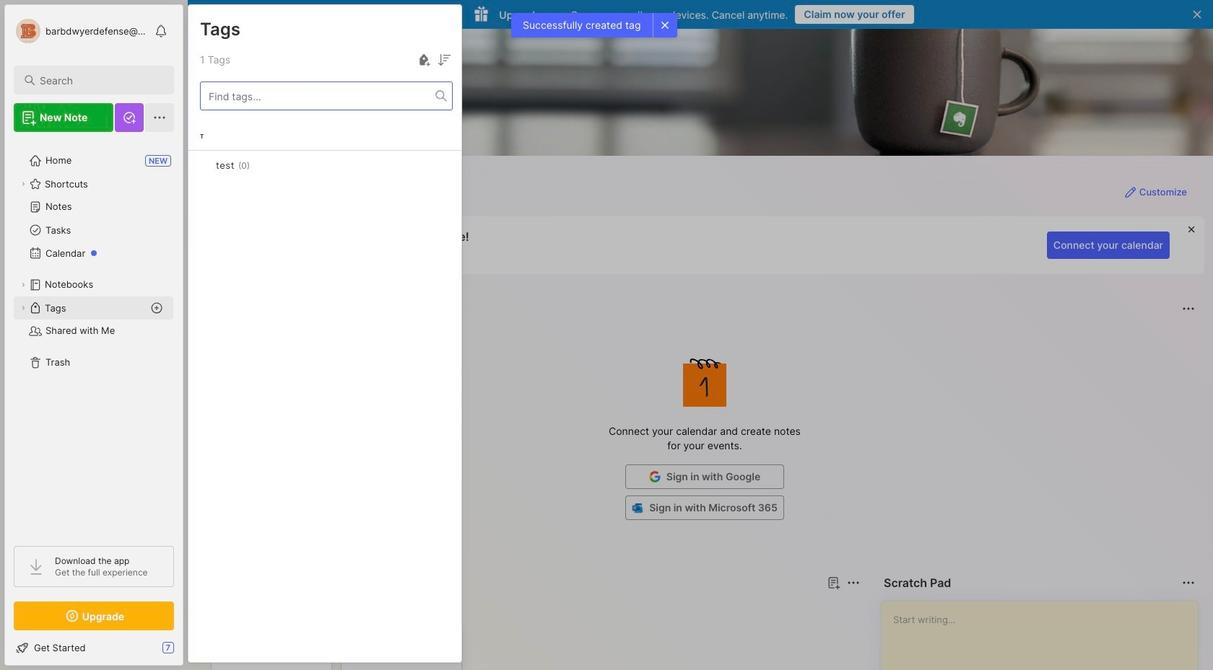 Task type: locate. For each thing, give the bounding box(es) containing it.
create new tag image
[[415, 51, 433, 69]]

None search field
[[40, 71, 161, 89]]

Help and Learning task checklist field
[[5, 637, 183, 660]]

0 vertical spatial row group
[[188, 122, 461, 200]]

row group
[[188, 122, 461, 200], [211, 627, 471, 671]]

main element
[[0, 0, 188, 671]]

Account field
[[14, 17, 147, 45]]

tree inside main "element"
[[5, 141, 183, 534]]

tree
[[5, 141, 183, 534]]

none search field inside main "element"
[[40, 71, 161, 89]]

1 vertical spatial row group
[[211, 627, 471, 671]]

tab
[[214, 601, 256, 618]]

Start writing… text field
[[893, 602, 1197, 671]]



Task type: vqa. For each thing, say whether or not it's contained in the screenshot.
Tag actions Field at the left top
yes



Task type: describe. For each thing, give the bounding box(es) containing it.
expand notebooks image
[[19, 281, 27, 290]]

Tag actions field
[[250, 158, 273, 173]]

Find tags… text field
[[201, 86, 435, 106]]

Sort field
[[435, 51, 453, 69]]

sort options image
[[435, 51, 453, 69]]

expand tags image
[[19, 304, 27, 313]]

click to collapse image
[[182, 644, 193, 661]]

Search text field
[[40, 74, 161, 87]]

tag actions image
[[250, 160, 273, 171]]



